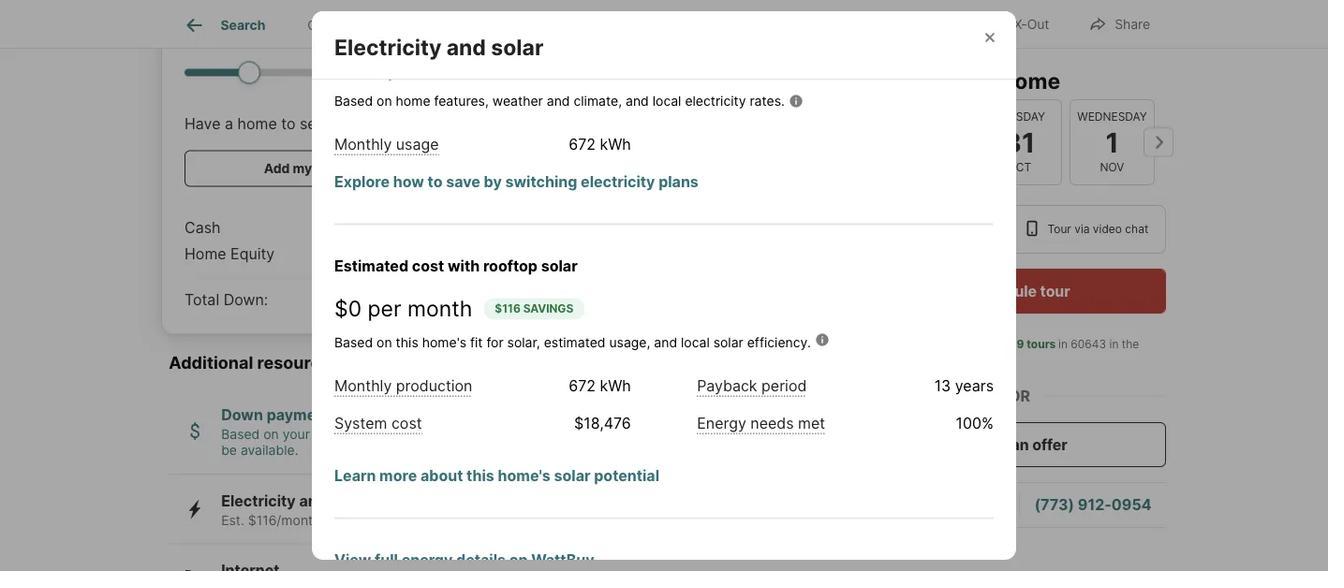 Task type: locate. For each thing, give the bounding box(es) containing it.
none text field inside $57,000 (20%) tooltip
[[200, 0, 356, 20]]

to
[[281, 115, 295, 133], [428, 173, 443, 192], [572, 427, 584, 443]]

sell?
[[300, 115, 331, 133]]

total
[[185, 291, 219, 310]]

tab
[[387, 3, 527, 48], [527, 3, 677, 48], [677, 3, 768, 48]]

cost down monthly production link
[[391, 415, 422, 433]]

electricity left 'rates.'
[[685, 94, 746, 110]]

in the last 30 days
[[916, 338, 1142, 368]]

912-
[[1078, 496, 1112, 514]]

0 vertical spatial $0
[[454, 245, 473, 264]]

$0 up (20%)
[[454, 245, 473, 264]]

with inside electricity and solar dialog
[[448, 258, 480, 276]]

for
[[486, 335, 504, 351]]

on up available.
[[263, 427, 279, 443]]

1 vertical spatial electricity
[[221, 492, 296, 510]]

0 horizontal spatial rooftop
[[423, 513, 469, 529]]

on up the monthly usage
[[377, 94, 392, 110]]

with down more
[[393, 513, 419, 529]]

additional resources
[[169, 353, 340, 374]]

home for have a home to sell?
[[237, 115, 277, 133]]

0 horizontal spatial this
[[396, 335, 418, 351]]

cost up $57,000 (20%)
[[412, 258, 444, 276]]

1 vertical spatial kwh
[[600, 378, 631, 396]]

0 vertical spatial $116
[[334, 55, 382, 81]]

monthly up equity
[[334, 136, 392, 154]]

overview tab
[[286, 3, 387, 48]]

met
[[798, 415, 825, 433]]

tab list
[[162, 0, 783, 48]]

672 up $18,476
[[569, 378, 596, 396]]

1 horizontal spatial electricity
[[334, 34, 441, 60]]

2 horizontal spatial this
[[956, 67, 996, 94]]

0 vertical spatial month
[[427, 55, 492, 81]]

go tour this home
[[873, 67, 1060, 94]]

$116 up for
[[495, 302, 521, 316]]

save up view
[[328, 513, 357, 529]]

month
[[427, 55, 492, 81], [407, 296, 472, 322]]

month for $0  per month
[[407, 296, 472, 322]]

0 vertical spatial 672 kwh
[[569, 136, 631, 154]]

tour right schedule
[[1040, 282, 1070, 300]]

$116 up full on the left bottom of the page
[[361, 513, 389, 529]]

search
[[220, 17, 265, 33]]

672 kwh down climate,
[[569, 136, 631, 154]]

month down the estimated cost with rooftop solar
[[407, 296, 472, 322]]

rooftop up $116  savings
[[483, 258, 538, 276]]

electricity and solar est. $116/month, save                  $116 with rooftop solar
[[221, 492, 502, 529]]

kwh down climate,
[[600, 136, 631, 154]]

home for add my home equity
[[315, 161, 351, 177]]

based down down payment slider range field
[[334, 94, 373, 110]]

per for $116
[[388, 55, 421, 81]]

$0 inside electricity and solar dialog
[[334, 296, 362, 322]]

to left the sell?
[[281, 115, 295, 133]]

by
[[484, 173, 502, 192]]

0 vertical spatial rooftop
[[483, 258, 538, 276]]

tab up 'rates.'
[[677, 3, 768, 48]]

home inside button
[[315, 161, 351, 177]]

nov
[[1100, 161, 1124, 174]]

2 vertical spatial based
[[221, 427, 260, 443]]

monthly up assistance
[[334, 378, 392, 396]]

1 horizontal spatial rooftop
[[483, 258, 538, 276]]

1 vertical spatial $0
[[334, 296, 362, 322]]

home for based on home features, weather and climate, and local electricity rates.
[[396, 94, 430, 110]]

30
[[938, 355, 952, 368]]

$0 inside $57,000 (20%) tooltip
[[454, 245, 473, 264]]

1 horizontal spatial tour
[[1048, 222, 1071, 236]]

total down:
[[185, 291, 268, 310]]

1 672 from the top
[[569, 136, 596, 154]]

home equity
[[185, 245, 275, 264]]

electricity left plans
[[581, 173, 655, 192]]

electricity and solar dialog
[[312, 11, 1016, 571]]

led
[[992, 338, 1009, 351]]

tour inside option
[[1048, 222, 1071, 236]]

to inside $57,000 (20%) tooltip
[[281, 115, 295, 133]]

0 vertical spatial cost
[[412, 258, 444, 276]]

and right climate,
[[626, 94, 649, 110]]

19
[[1011, 338, 1024, 351]]

2 horizontal spatial to
[[572, 427, 584, 443]]

672 down climate,
[[569, 136, 596, 154]]

2 monthly from the top
[[334, 378, 392, 396]]

$0  per month
[[334, 296, 472, 322]]

1 vertical spatial tour
[[1040, 282, 1070, 300]]

electricity
[[334, 34, 441, 60], [221, 492, 296, 510]]

system
[[334, 415, 387, 433]]

an
[[1011, 436, 1029, 454]]

rates.
[[750, 94, 785, 110]]

2 horizontal spatial in
[[1109, 338, 1119, 351]]

to right the how
[[428, 173, 443, 192]]

$0 down "estimated"
[[334, 296, 362, 322]]

0 horizontal spatial to
[[281, 115, 295, 133]]

1 tour from the left
[[912, 222, 937, 236]]

tour left person
[[912, 222, 937, 236]]

1 672 kwh from the top
[[569, 136, 631, 154]]

0 vertical spatial $57,000
[[416, 219, 473, 237]]

wednesday 1 nov
[[1077, 110, 1147, 174]]

$57,000 (20%) tooltip
[[162, 0, 844, 334]]

1 horizontal spatial electricity
[[685, 94, 746, 110]]

tour right go
[[908, 67, 951, 94]]

monthly for monthly usage
[[334, 136, 392, 154]]

1 monthly from the top
[[334, 136, 392, 154]]

0 vertical spatial based
[[334, 94, 373, 110]]

kwh up $18,476
[[600, 378, 631, 396]]

1 vertical spatial this
[[396, 335, 418, 351]]

0 vertical spatial with
[[448, 258, 480, 276]]

2 tour from the left
[[1048, 222, 1071, 236]]

0 vertical spatial home's
[[422, 335, 466, 351]]

home's left fit
[[422, 335, 466, 351]]

electricity for electricity and solar
[[334, 34, 441, 60]]

home up tuesday
[[1001, 67, 1060, 94]]

per for $0
[[368, 296, 401, 322]]

1 vertical spatial month
[[407, 296, 472, 322]]

1 kwh from the top
[[600, 136, 631, 154]]

0 horizontal spatial home's
[[422, 335, 466, 351]]

monthly production
[[334, 378, 472, 396]]

plans
[[659, 173, 699, 192]]

home right a at the top left
[[237, 115, 277, 133]]

2 vertical spatial with
[[393, 513, 419, 529]]

electricity inside electricity and solar est. $116/month, save                  $116 with rooftop solar
[[221, 492, 296, 510]]

1 horizontal spatial home's
[[498, 468, 551, 486]]

0 horizontal spatial in
[[940, 222, 950, 236]]

1 vertical spatial monthly
[[334, 378, 392, 396]]

0 horizontal spatial with
[[393, 513, 419, 529]]

tab up $116  per month
[[387, 3, 527, 48]]

$116  savings
[[495, 302, 574, 316]]

0 horizontal spatial save
[[328, 513, 357, 529]]

0 horizontal spatial tour
[[908, 67, 951, 94]]

month for $116  per month
[[427, 55, 492, 81]]

1 vertical spatial $57,000
[[349, 290, 419, 311]]

tour left via
[[1048, 222, 1071, 236]]

672 kwh up $18,476
[[569, 378, 631, 396]]

cost for estimated
[[412, 258, 444, 276]]

1 horizontal spatial save
[[446, 173, 480, 192]]

13 years
[[934, 378, 994, 396]]

672 kwh
[[569, 136, 631, 154], [569, 378, 631, 396]]

kwh for monthly usage
[[600, 136, 631, 154]]

go
[[873, 67, 903, 94]]

home's down with up to $30,000
[[498, 468, 551, 486]]

electricity down overview at top left
[[334, 34, 441, 60]]

with left up
[[522, 427, 549, 443]]

oct
[[1008, 161, 1031, 174]]

redfin
[[916, 338, 950, 351]]

0 vertical spatial per
[[388, 55, 421, 81]]

save
[[446, 173, 480, 192], [328, 513, 357, 529]]

tour inside button
[[1040, 282, 1070, 300]]

2 horizontal spatial with
[[522, 427, 549, 443]]

0 vertical spatial this
[[956, 67, 996, 94]]

2 vertical spatial to
[[572, 427, 584, 443]]

0 vertical spatial tour
[[908, 67, 951, 94]]

may
[[644, 427, 670, 443]]

1 horizontal spatial with
[[448, 258, 480, 276]]

0 vertical spatial save
[[446, 173, 480, 192]]

1 vertical spatial home's
[[498, 468, 551, 486]]

tour via video chat
[[1048, 222, 1149, 236]]

0 horizontal spatial $0
[[334, 296, 362, 322]]

rooftop down about
[[423, 513, 469, 529]]

and up $116/month,
[[299, 492, 327, 510]]

to right up
[[572, 427, 584, 443]]

0 horizontal spatial electricity
[[581, 173, 655, 192]]

31
[[1004, 126, 1035, 159]]

based on your previous responses,
[[221, 427, 441, 443]]

in right tours
[[1058, 338, 1068, 351]]

add my home equity button
[[185, 151, 473, 187]]

1 vertical spatial cost
[[391, 415, 422, 433]]

equity
[[353, 161, 394, 177]]

672 for monthly usage
[[569, 136, 596, 154]]

based on home features, weather and climate, and local electricity rates.
[[334, 94, 785, 110]]

1 vertical spatial to
[[428, 173, 443, 192]]

$116 down overview tab
[[334, 55, 382, 81]]

down payment assistance
[[221, 406, 414, 424]]

monthly usage link
[[334, 136, 439, 154]]

in left person
[[940, 222, 950, 236]]

0 vertical spatial to
[[281, 115, 295, 133]]

672 kwh for monthly usage
[[569, 136, 631, 154]]

None text field
[[200, 0, 356, 20]]

cost
[[412, 258, 444, 276], [391, 415, 422, 433]]

$116  per month
[[334, 55, 492, 81]]

fit
[[470, 335, 483, 351]]

None button
[[884, 98, 969, 186], [977, 99, 1062, 185], [1070, 99, 1155, 185], [884, 98, 969, 186], [977, 99, 1062, 185], [1070, 99, 1155, 185]]

tour for tour via video chat
[[1048, 222, 1071, 236]]

to for explore how to save by switching electricity plans
[[428, 173, 443, 192]]

0 horizontal spatial electricity
[[221, 492, 296, 510]]

local up payback
[[681, 335, 710, 351]]

local right climate,
[[653, 94, 681, 110]]

1 vertical spatial rooftop
[[423, 513, 469, 529]]

2 kwh from the top
[[600, 378, 631, 396]]

$30,000
[[588, 427, 640, 443]]

and inside electricity and solar est. $116/month, save                  $116 with rooftop solar
[[299, 492, 327, 510]]

and up the features,
[[446, 34, 486, 60]]

0 vertical spatial kwh
[[600, 136, 631, 154]]

1 vertical spatial $116
[[495, 302, 521, 316]]

0 horizontal spatial tour
[[912, 222, 937, 236]]

system cost
[[334, 415, 422, 433]]

1 vertical spatial 672
[[569, 378, 596, 396]]

view
[[334, 552, 371, 570]]

tab up climate,
[[527, 3, 677, 48]]

0 vertical spatial electricity
[[334, 34, 441, 60]]

in inside in the last 30 days
[[1109, 338, 1119, 351]]

agents
[[953, 338, 989, 351]]

home inside electricity and solar dialog
[[396, 94, 430, 110]]

1 vertical spatial per
[[368, 296, 401, 322]]

on for your
[[263, 427, 279, 443]]

or
[[1009, 387, 1030, 405]]

1 vertical spatial 672 kwh
[[569, 378, 631, 396]]

1 horizontal spatial tour
[[1040, 282, 1070, 300]]

with up (20%)
[[448, 258, 480, 276]]

list box
[[873, 205, 1166, 254]]

home down $116  per month
[[396, 94, 430, 110]]

$116
[[334, 55, 382, 81], [495, 302, 521, 316], [361, 513, 389, 529]]

$116/month,
[[248, 513, 325, 529]]

this right about
[[467, 468, 494, 486]]

$18,476
[[574, 415, 631, 433]]

schedule tour button
[[873, 269, 1166, 314]]

tuesday
[[994, 110, 1045, 123]]

2 tab from the left
[[527, 3, 677, 48]]

1 horizontal spatial to
[[428, 173, 443, 192]]

home right "my" on the top left of the page
[[315, 161, 351, 177]]

2 672 kwh from the top
[[569, 378, 631, 396]]

1 vertical spatial save
[[328, 513, 357, 529]]

1 tab from the left
[[387, 3, 527, 48]]

tour in person option
[[873, 205, 1009, 254]]

2 672 from the top
[[569, 378, 596, 396]]

home
[[185, 245, 226, 264]]

x-out
[[1014, 16, 1049, 32]]

save left by
[[446, 173, 480, 192]]

explore
[[334, 173, 390, 192]]

resources
[[257, 353, 340, 374]]

tour inside option
[[912, 222, 937, 236]]

down
[[221, 406, 263, 424]]

list box containing tour in person
[[873, 205, 1166, 254]]

to inside electricity and solar dialog
[[428, 173, 443, 192]]

2 vertical spatial $116
[[361, 513, 389, 529]]

learn more about this home's solar potential
[[334, 468, 659, 486]]

None text field
[[387, 0, 456, 20]]

tour for schedule
[[1040, 282, 1070, 300]]

details
[[456, 552, 506, 570]]

1 vertical spatial based
[[334, 335, 373, 351]]

tour
[[908, 67, 951, 94], [1040, 282, 1070, 300]]

available.
[[241, 443, 298, 459]]

this up tuesday
[[956, 67, 996, 94]]

(773)
[[1034, 496, 1074, 514]]

learn more about this home's solar potential link
[[334, 468, 659, 486]]

to for with up to $30,000
[[572, 427, 584, 443]]

0 vertical spatial 672
[[569, 136, 596, 154]]

this down $0  per month
[[396, 335, 418, 351]]

may be available.
[[221, 427, 670, 459]]

1 vertical spatial with
[[522, 427, 549, 443]]

1 horizontal spatial $0
[[454, 245, 473, 264]]

on for home
[[377, 94, 392, 110]]

$57,000 down "estimated"
[[349, 290, 419, 311]]

electricity up est.
[[221, 492, 296, 510]]

based down down
[[221, 427, 260, 443]]

tour via video chat option
[[1009, 205, 1166, 254]]

1 horizontal spatial in
[[1058, 338, 1068, 351]]

on down $0  per month
[[377, 335, 392, 351]]

based on this home's fit for solar, estimated usage, and local solar efficiency.
[[334, 335, 811, 351]]

electricity inside dialog
[[334, 34, 441, 60]]

tab list containing search
[[162, 0, 783, 48]]

estimated
[[544, 335, 606, 351]]

$57,000 (20%)
[[349, 290, 473, 311]]

1 horizontal spatial this
[[467, 468, 494, 486]]

in left the
[[1109, 338, 1119, 351]]

based up the resources
[[334, 335, 373, 351]]

month up the features,
[[427, 55, 492, 81]]

per
[[388, 55, 421, 81], [368, 296, 401, 322]]

add
[[264, 161, 290, 177]]

0 vertical spatial monthly
[[334, 136, 392, 154]]

$57,000 up the estimated cost with rooftop solar
[[416, 219, 473, 237]]



Task type: vqa. For each thing, say whether or not it's contained in the screenshot.


Task type: describe. For each thing, give the bounding box(es) containing it.
additional
[[169, 353, 253, 374]]

learn
[[334, 468, 376, 486]]

weather
[[492, 94, 543, 110]]

$57,000 for $57,000
[[416, 219, 473, 237]]

needs
[[750, 415, 794, 433]]

rooftop inside electricity and solar est. $116/month, save                  $116 with rooftop solar
[[423, 513, 469, 529]]

savings
[[523, 302, 574, 316]]

years
[[955, 378, 994, 396]]

solar up savings
[[541, 258, 578, 276]]

energy
[[697, 415, 746, 433]]

explore how to save by switching electricity plans link
[[334, 173, 699, 192]]

this for on
[[396, 335, 418, 351]]

monthly usage
[[334, 136, 439, 154]]

video
[[1093, 222, 1122, 236]]

switching
[[505, 173, 577, 192]]

(20%)
[[422, 290, 473, 311]]

with up to $30,000
[[519, 427, 640, 443]]

672 kwh for monthly production
[[569, 378, 631, 396]]

monthly for monthly production
[[334, 378, 392, 396]]

on right details
[[509, 552, 528, 570]]

$0 for $0
[[454, 245, 473, 264]]

solar down learn
[[330, 492, 367, 510]]

start an offer button
[[873, 422, 1166, 467]]

payback period
[[697, 378, 807, 396]]

usage,
[[609, 335, 650, 351]]

add my home equity
[[264, 161, 394, 177]]

0 vertical spatial local
[[653, 94, 681, 110]]

solar up weather
[[491, 34, 544, 60]]

0 vertical spatial electricity
[[685, 94, 746, 110]]

$116 inside electricity and solar est. $116/month, save                  $116 with rooftop solar
[[361, 513, 389, 529]]

system cost link
[[334, 415, 422, 433]]

based for based on this home's fit for solar, estimated usage, and local solar efficiency.
[[334, 335, 373, 351]]

solar down with up to $30,000
[[554, 468, 591, 486]]

save inside electricity and solar est. $116/month, save                  $116 with rooftop solar
[[328, 513, 357, 529]]

$116 for $116  savings
[[495, 302, 521, 316]]

and right 'usage,'
[[654, 335, 677, 351]]

est.
[[221, 513, 244, 529]]

schedule
[[969, 282, 1037, 300]]

Down Payment Slider range field
[[185, 61, 473, 83]]

x-
[[1014, 16, 1027, 32]]

have a home to sell?
[[185, 115, 331, 133]]

none text field inside $57,000 (20%) tooltip
[[387, 0, 456, 20]]

efficiency.
[[747, 335, 811, 351]]

save inside electricity and solar dialog
[[446, 173, 480, 192]]

based for based on home features, weather and climate, and local electricity rates.
[[334, 94, 373, 110]]

search link
[[183, 14, 265, 37]]

cost for system
[[391, 415, 422, 433]]

offer
[[1032, 436, 1067, 454]]

2 vertical spatial this
[[467, 468, 494, 486]]

view full energy details on wattbuy link
[[334, 552, 594, 570]]

with inside electricity and solar est. $116/month, save                  $116 with rooftop solar
[[393, 513, 419, 529]]

60643
[[1071, 338, 1106, 351]]

electricity for electricity and solar est. $116/month, save                  $116 with rooftop solar
[[221, 492, 296, 510]]

on for this
[[377, 335, 392, 351]]

tour for tour in person
[[912, 222, 937, 236]]

potential
[[594, 468, 659, 486]]

next image
[[1144, 127, 1174, 157]]

solar up payback
[[713, 335, 743, 351]]

estimated
[[334, 258, 408, 276]]

assistance
[[334, 406, 414, 424]]

tour for go
[[908, 67, 951, 94]]

up
[[552, 427, 568, 443]]

$57,000 for $57,000 (20%)
[[349, 290, 419, 311]]

solar,
[[507, 335, 540, 351]]

about
[[420, 468, 463, 486]]

view full energy details on wattbuy
[[334, 552, 594, 570]]

tours
[[1027, 338, 1056, 351]]

explore how to save by switching electricity plans
[[334, 173, 699, 192]]

wattbuy
[[531, 552, 594, 570]]

rooftop inside electricity and solar dialog
[[483, 258, 538, 276]]

climate,
[[574, 94, 622, 110]]

based for based on your previous responses,
[[221, 427, 260, 443]]

$0 for $0  per month
[[334, 296, 362, 322]]

electricity and solar element
[[334, 11, 566, 61]]

be
[[221, 443, 237, 459]]

energy needs met
[[697, 415, 825, 433]]

and left climate,
[[547, 94, 570, 110]]

cash
[[185, 219, 221, 237]]

(773) 912-0954 link
[[1034, 496, 1152, 514]]

x-out button
[[972, 4, 1065, 43]]

solar up details
[[472, 513, 502, 529]]

usage
[[396, 136, 439, 154]]

share
[[1115, 16, 1150, 32]]

start an offer
[[972, 436, 1067, 454]]

estimated cost with rooftop solar
[[334, 258, 578, 276]]

out
[[1027, 16, 1049, 32]]

$116 for $116  per month
[[334, 55, 382, 81]]

3 tab from the left
[[677, 3, 768, 48]]

responses,
[[370, 427, 438, 443]]

this for tour
[[956, 67, 996, 94]]

13
[[934, 378, 951, 396]]

via
[[1074, 222, 1090, 236]]

start
[[972, 436, 1008, 454]]

have
[[185, 115, 221, 133]]

1 vertical spatial electricity
[[581, 173, 655, 192]]

0954
[[1112, 496, 1152, 514]]

period
[[762, 378, 807, 396]]

production
[[396, 378, 472, 396]]

equity
[[231, 245, 275, 264]]

my
[[293, 161, 312, 177]]

full
[[375, 552, 398, 570]]

in inside option
[[940, 222, 950, 236]]

tour in person
[[912, 222, 991, 236]]

chat
[[1125, 222, 1149, 236]]

schedule tour
[[969, 282, 1070, 300]]

tuesday 31 oct
[[994, 110, 1045, 174]]

energy
[[401, 552, 453, 570]]

payment
[[267, 406, 331, 424]]

share button
[[1073, 4, 1166, 43]]

672 for monthly production
[[569, 378, 596, 396]]

last
[[916, 355, 935, 368]]

1 vertical spatial local
[[681, 335, 710, 351]]

features,
[[434, 94, 489, 110]]

kwh for monthly production
[[600, 378, 631, 396]]

your
[[283, 427, 310, 443]]

energy needs met link
[[697, 415, 825, 433]]

(773) 912-0954
[[1034, 496, 1152, 514]]



